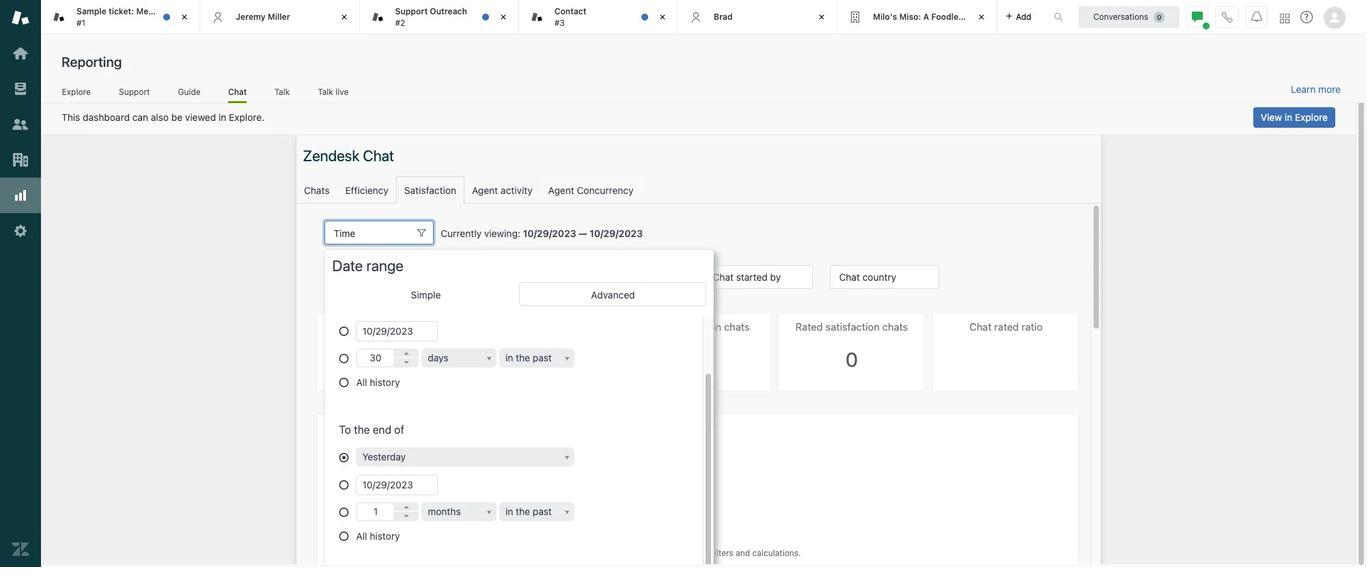 Task type: vqa. For each thing, say whether or not it's contained in the screenshot.
11:15 within grid
no



Task type: describe. For each thing, give the bounding box(es) containing it.
talk for talk live
[[318, 86, 333, 97]]

support outreach #2
[[395, 6, 467, 28]]

#1
[[77, 17, 85, 28]]

1 in from the left
[[219, 111, 226, 123]]

chat
[[228, 86, 247, 97]]

outreach
[[430, 6, 467, 16]]

tab containing contact
[[519, 0, 678, 34]]

contact #3
[[555, 6, 587, 28]]

more
[[1318, 83, 1341, 95]]

support link
[[118, 86, 150, 101]]

#3
[[555, 17, 565, 28]]

learn more
[[1291, 83, 1341, 95]]

talk live link
[[317, 86, 349, 101]]

customers image
[[12, 115, 29, 133]]

sample
[[77, 6, 106, 16]]

tab containing sample ticket: meet the ticket
[[41, 0, 200, 34]]

jeremy miller
[[236, 11, 290, 22]]

chat link
[[228, 86, 247, 103]]

in inside button
[[1285, 111, 1293, 123]]

1 close image from the left
[[178, 10, 191, 24]]

guide link
[[178, 86, 201, 101]]

milo's miso: a foodlez subsidiary tab
[[838, 0, 1008, 34]]

support for support
[[119, 86, 150, 97]]

milo's
[[873, 11, 897, 22]]

explore inside 'link'
[[62, 86, 91, 97]]

live
[[336, 86, 349, 97]]

jeremy
[[236, 11, 266, 22]]

guide
[[178, 86, 201, 97]]

#2
[[395, 17, 405, 28]]

view in explore
[[1261, 111, 1328, 123]]

conversations button
[[1079, 6, 1180, 28]]

subsidiary
[[965, 11, 1008, 22]]

foodlez
[[931, 11, 963, 22]]

views image
[[12, 80, 29, 98]]

close image for brad
[[815, 10, 829, 24]]

miso:
[[899, 11, 921, 22]]

main element
[[0, 0, 41, 567]]

close image for #3
[[656, 10, 669, 24]]

ticket
[[174, 6, 197, 16]]

jeremy miller tab
[[200, 0, 360, 34]]

tab containing support outreach
[[360, 0, 519, 34]]



Task type: locate. For each thing, give the bounding box(es) containing it.
2 horizontal spatial close image
[[975, 10, 988, 24]]

talk
[[274, 86, 290, 97], [318, 86, 333, 97]]

0 horizontal spatial close image
[[178, 10, 191, 24]]

notifications image
[[1252, 11, 1262, 22]]

support inside support outreach #2
[[395, 6, 428, 16]]

0 horizontal spatial in
[[219, 111, 226, 123]]

3 close image from the left
[[656, 10, 669, 24]]

2 close image from the left
[[496, 10, 510, 24]]

in right view
[[1285, 111, 1293, 123]]

this
[[61, 111, 80, 123]]

admin image
[[12, 222, 29, 240]]

0 vertical spatial explore
[[62, 86, 91, 97]]

2 talk from the left
[[318, 86, 333, 97]]

explore inside button
[[1295, 111, 1328, 123]]

1 vertical spatial support
[[119, 86, 150, 97]]

talk for talk
[[274, 86, 290, 97]]

tab
[[41, 0, 200, 34], [360, 0, 519, 34], [519, 0, 678, 34]]

milo's miso: a foodlez subsidiary
[[873, 11, 1008, 22]]

2 horizontal spatial close image
[[656, 10, 669, 24]]

close image
[[178, 10, 191, 24], [815, 10, 829, 24], [975, 10, 988, 24]]

the
[[159, 6, 172, 16]]

miller
[[268, 11, 290, 22]]

ticket:
[[109, 6, 134, 16]]

reporting image
[[12, 186, 29, 204]]

also
[[151, 111, 169, 123]]

close image right the "the" at top left
[[178, 10, 191, 24]]

talk live
[[318, 86, 349, 97]]

explore link
[[61, 86, 91, 101]]

explore
[[62, 86, 91, 97], [1295, 111, 1328, 123]]

1 close image from the left
[[337, 10, 351, 24]]

1 horizontal spatial close image
[[815, 10, 829, 24]]

learn
[[1291, 83, 1316, 95]]

talk right chat
[[274, 86, 290, 97]]

contact
[[555, 6, 587, 16]]

2 in from the left
[[1285, 111, 1293, 123]]

explore down learn more link
[[1295, 111, 1328, 123]]

zendesk products image
[[1280, 13, 1290, 23]]

1 horizontal spatial close image
[[496, 10, 510, 24]]

viewed
[[185, 111, 216, 123]]

close image for #2
[[496, 10, 510, 24]]

close image inside the brad tab
[[815, 10, 829, 24]]

close image right outreach
[[496, 10, 510, 24]]

conversations
[[1094, 11, 1149, 22]]

support up "can"
[[119, 86, 150, 97]]

close image left the milo's
[[815, 10, 829, 24]]

talk left live
[[318, 86, 333, 97]]

0 horizontal spatial explore
[[62, 86, 91, 97]]

brad tab
[[678, 0, 838, 34]]

tabs tab list
[[41, 0, 1040, 34]]

sample ticket: meet the ticket #1
[[77, 6, 197, 28]]

explore up this
[[62, 86, 91, 97]]

1 horizontal spatial talk
[[318, 86, 333, 97]]

support up #2
[[395, 6, 428, 16]]

organizations image
[[12, 151, 29, 169]]

get help image
[[1301, 11, 1313, 23]]

1 vertical spatial explore
[[1295, 111, 1328, 123]]

close image right the foodlez
[[975, 10, 988, 24]]

add button
[[997, 0, 1040, 33]]

close image left #2
[[337, 10, 351, 24]]

brad
[[714, 11, 733, 22]]

learn more link
[[1291, 83, 1341, 96]]

3 close image from the left
[[975, 10, 988, 24]]

a
[[923, 11, 929, 22]]

talk link
[[274, 86, 290, 101]]

2 close image from the left
[[815, 10, 829, 24]]

get started image
[[12, 44, 29, 62]]

in right the viewed
[[219, 111, 226, 123]]

0 horizontal spatial support
[[119, 86, 150, 97]]

support
[[395, 6, 428, 16], [119, 86, 150, 97]]

can
[[132, 111, 148, 123]]

0 horizontal spatial close image
[[337, 10, 351, 24]]

meet
[[136, 6, 156, 16]]

reporting
[[61, 54, 122, 70]]

dashboard
[[83, 111, 130, 123]]

2 tab from the left
[[360, 0, 519, 34]]

0 vertical spatial support
[[395, 6, 428, 16]]

close image inside jeremy miller tab
[[337, 10, 351, 24]]

button displays agent's chat status as online. image
[[1192, 11, 1203, 22]]

1 horizontal spatial explore
[[1295, 111, 1328, 123]]

1 tab from the left
[[41, 0, 200, 34]]

zendesk support image
[[12, 9, 29, 27]]

add
[[1016, 11, 1032, 22]]

close image inside milo's miso: a foodlez subsidiary tab
[[975, 10, 988, 24]]

1 talk from the left
[[274, 86, 290, 97]]

zendesk image
[[12, 540, 29, 558]]

be
[[171, 111, 182, 123]]

support for support outreach #2
[[395, 6, 428, 16]]

view
[[1261, 111, 1282, 123]]

1 horizontal spatial support
[[395, 6, 428, 16]]

close image for milo's miso: a foodlez subsidiary
[[975, 10, 988, 24]]

this dashboard can also be viewed in explore.
[[61, 111, 265, 123]]

close image left brad
[[656, 10, 669, 24]]

close image
[[337, 10, 351, 24], [496, 10, 510, 24], [656, 10, 669, 24]]

view in explore button
[[1253, 107, 1336, 128]]

in
[[219, 111, 226, 123], [1285, 111, 1293, 123]]

3 tab from the left
[[519, 0, 678, 34]]

1 horizontal spatial in
[[1285, 111, 1293, 123]]

explore.
[[229, 111, 265, 123]]

0 horizontal spatial talk
[[274, 86, 290, 97]]



